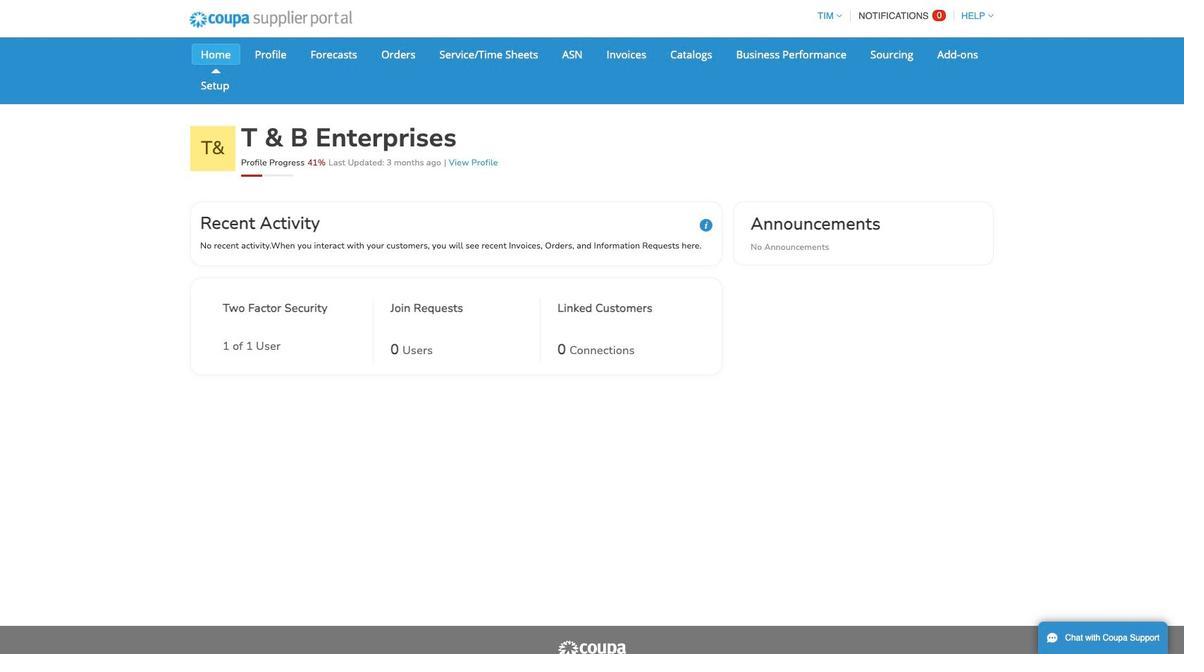 Task type: describe. For each thing, give the bounding box(es) containing it.
1 vertical spatial coupa supplier portal image
[[557, 641, 627, 655]]

0 horizontal spatial coupa supplier portal image
[[180, 2, 361, 37]]

t& image
[[190, 126, 235, 171]]



Task type: locate. For each thing, give the bounding box(es) containing it.
coupa supplier portal image
[[180, 2, 361, 37], [557, 641, 627, 655]]

additional information image
[[700, 219, 713, 232]]

0 vertical spatial coupa supplier portal image
[[180, 2, 361, 37]]

navigation
[[812, 2, 994, 30]]

1 horizontal spatial coupa supplier portal image
[[557, 641, 627, 655]]



Task type: vqa. For each thing, say whether or not it's contained in the screenshot.
bottommost coupa supplier portal image
yes



